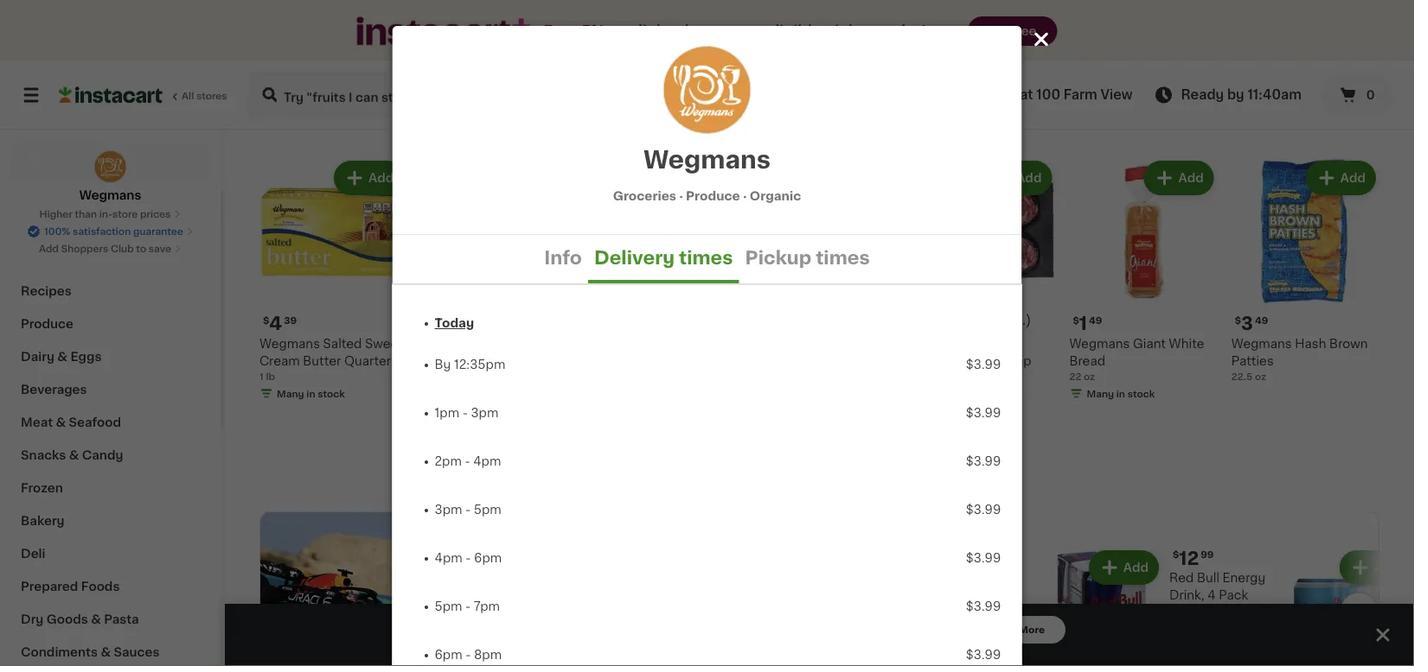 Task type: locate. For each thing, give the bounding box(es) containing it.
oz for patties
[[1255, 372, 1266, 381]]

1 red from the left
[[919, 573, 943, 585]]

0 vertical spatial 5pm
[[474, 504, 501, 516]]

wegmans inside wegmans hash brown patties 22.5 oz
[[1231, 338, 1292, 350]]

in for 1
[[1116, 389, 1125, 399]]

1 horizontal spatial many in stock
[[439, 26, 507, 35]]

-
[[462, 407, 468, 419], [465, 456, 470, 468], [465, 504, 471, 516], [466, 553, 471, 565], [465, 601, 471, 613], [466, 650, 471, 662]]

49 for 1
[[1089, 316, 1102, 325]]

times
[[679, 249, 733, 267], [816, 249, 870, 267]]

lb inside the green squash (zucchini) $1.99 / lb
[[942, 26, 951, 35]]

49 right 7
[[444, 316, 457, 325]]

about left 0.82
[[583, 22, 612, 32]]

1 vertical spatial 5pm
[[435, 601, 462, 613]]

$ inside the $ 3 49
[[1235, 316, 1241, 325]]

earn
[[544, 24, 578, 38]]

0 horizontal spatial fl
[[957, 607, 964, 616]]

treatment tracker modal dialog
[[225, 605, 1414, 667]]

1 horizontal spatial fl
[[1199, 607, 1205, 616]]

item carousel region
[[259, 95, 1380, 498]]

6pm up 7pm at the bottom of page
[[474, 553, 502, 565]]

1 vertical spatial organic
[[750, 190, 801, 202]]

0 horizontal spatial about
[[583, 22, 612, 32]]

& left eggs
[[57, 351, 67, 363]]

white
[[1169, 338, 1204, 350]]

wegmans
[[644, 148, 771, 172], [79, 189, 141, 202], [259, 338, 320, 350], [907, 338, 968, 350], [421, 338, 482, 350], [1069, 338, 1130, 350], [1231, 338, 1292, 350]]

sellers
[[308, 103, 373, 122]]

2 drink, from the left
[[1169, 590, 1205, 602]]

many down 'bread'
[[1087, 389, 1114, 399]]

$ for 7
[[425, 316, 431, 325]]

oz down the "$ 12 99"
[[1208, 607, 1219, 616]]

organic up 'pickup times'
[[750, 190, 801, 202]]

pickup inside tab
[[745, 249, 812, 267]]

wegmans inside wegmans salted sweet cream butter quarters 1 lb
[[259, 338, 320, 350]]

add shoppers club to save
[[39, 244, 171, 254]]

club
[[111, 244, 134, 254]]

49 up 'bread'
[[1089, 316, 1102, 325]]

groceries · produce · organic
[[613, 190, 801, 202]]

oz inside soli organic baby spinach 4 oz
[[754, 26, 766, 35]]

1 horizontal spatial x
[[1178, 607, 1184, 616]]

pickup times
[[745, 249, 870, 267]]

dairy & eggs link
[[10, 341, 210, 374]]

3pm
[[471, 407, 499, 419], [435, 504, 462, 516]]

red up 8.4 at the bottom right of page
[[919, 573, 943, 585]]

/ down (zucchini) at the top right
[[936, 26, 940, 35]]

ready
[[1181, 89, 1224, 101]]

fl inside red bull energy drink, 4 pack 4 x 12 fl oz
[[1199, 607, 1205, 616]]

wegmans inside 'wegmans choice perfect portion strip steak'
[[907, 338, 968, 350]]

seafood
[[69, 417, 121, 429]]

organic up spinach
[[771, 0, 819, 4]]

·
[[679, 190, 683, 202], [743, 190, 747, 202]]

1 horizontal spatial produce
[[686, 190, 740, 202]]

$3.99 for 6pm
[[966, 553, 1001, 565]]

$
[[263, 316, 269, 325], [425, 316, 431, 325], [1073, 316, 1079, 325], [1235, 316, 1241, 325], [1173, 551, 1179, 560]]

0 horizontal spatial many
[[277, 389, 304, 399]]

condiments
[[21, 647, 98, 659]]

drink, inside red bull energy drink, 4 pack 4 x 12 fl oz
[[1169, 590, 1205, 602]]

lb down (zucchini) at the top right
[[942, 26, 951, 35]]

7 $3.99 from the top
[[966, 650, 1001, 662]]

$ inside $ 7 49
[[425, 316, 431, 325]]

99
[[1201, 551, 1214, 560]]

fl right 8.4 at the bottom right of page
[[957, 607, 964, 616]]

5 product group from the left
[[1231, 157, 1380, 383]]

oz inside wegmans hash brown patties 22.5 oz
[[1255, 372, 1266, 381]]

0 horizontal spatial 6pm
[[435, 650, 462, 662]]

pack inside red bull energy drink, 4 pack 4 x 12 fl oz
[[1219, 590, 1248, 602]]

1 horizontal spatial /
[[973, 403, 977, 412]]

- right 2pm
[[465, 456, 470, 468]]

8pm
[[474, 650, 502, 662]]

oz for bread
[[1084, 372, 1095, 381]]

lists link
[[10, 213, 210, 247]]

1 horizontal spatial pack
[[1219, 590, 1248, 602]]

delivery times tab
[[588, 235, 739, 284]]

6pm left 8pm
[[435, 650, 462, 662]]

beverages link
[[10, 374, 210, 407]]

0 vertical spatial organic
[[771, 0, 819, 4]]

oz right 8.4 at the bottom right of page
[[966, 607, 977, 616]]

0 vertical spatial 100
[[1037, 89, 1060, 101]]

2 horizontal spatial in
[[1116, 389, 1125, 399]]

0 horizontal spatial stock
[[318, 389, 345, 399]]

dry goods & pasta link
[[10, 604, 210, 637]]

0 horizontal spatial pack
[[972, 590, 1002, 602]]

hash
[[1295, 338, 1326, 350]]

lb inside button
[[639, 22, 647, 32]]

2 fl from the left
[[1199, 607, 1205, 616]]

best
[[259, 103, 303, 122]]

3 product group from the left
[[907, 157, 1056, 415]]

add link
[[1292, 548, 1414, 667]]

1 horizontal spatial drink,
[[1169, 590, 1205, 602]]

1 horizontal spatial red
[[1169, 573, 1194, 585]]

wegmans up cream
[[259, 338, 320, 350]]

free
[[1011, 25, 1037, 37]]

5pm left 7pm at the bottom of page
[[435, 601, 462, 613]]

add inside the add "link"
[[1374, 562, 1399, 574]]

1 pack from the left
[[972, 590, 1002, 602]]

guarantee
[[133, 227, 183, 237]]

meat & seafood
[[21, 417, 121, 429]]

product group
[[259, 157, 408, 404], [583, 157, 732, 387], [907, 157, 1056, 415], [1069, 157, 1218, 404], [1231, 157, 1380, 383]]

0 horizontal spatial energy
[[972, 573, 1015, 585]]

1 horizontal spatial 3pm
[[471, 407, 499, 419]]

4 left 39
[[269, 315, 282, 333]]

many in stock down butter
[[277, 389, 345, 399]]

wegmans inside wegmans giant white bread 22 oz
[[1069, 338, 1130, 350]]

- for 8pm
[[466, 650, 471, 662]]

0 horizontal spatial produce
[[21, 318, 73, 330]]

1 horizontal spatial in
[[468, 26, 477, 35]]

many down 1 each
[[439, 26, 466, 35]]

oz down spinach
[[754, 26, 766, 35]]

1 times from the left
[[679, 249, 733, 267]]

back
[[656, 24, 694, 38]]

about 0.82 lb each
[[583, 22, 673, 32]]

oz down patties
[[1255, 372, 1266, 381]]

$ inside $ 1 49
[[1073, 316, 1079, 325]]

$ up 'bread'
[[1073, 316, 1079, 325]]

1 horizontal spatial 4pm
[[473, 456, 501, 468]]

4 down spinach
[[745, 26, 752, 35]]

all
[[182, 91, 194, 101]]

by
[[1227, 89, 1244, 101]]

1 horizontal spatial times
[[816, 249, 870, 267]]

lb down cream
[[266, 372, 275, 381]]

1 energy from the left
[[972, 573, 1015, 585]]

prepared
[[21, 581, 78, 593]]

x inside red bull energy drink, 4 pack 4 x 12 fl oz
[[1178, 607, 1184, 616]]

drink,
[[919, 590, 954, 602], [1169, 590, 1205, 602]]

bread
[[1069, 355, 1105, 367]]

$ for 4
[[263, 316, 269, 325]]

2 pack from the left
[[1219, 590, 1248, 602]]

product group containing add
[[583, 157, 732, 387]]

deli link
[[10, 538, 210, 571]]

drink, inside the red bull energy drink, 12 pack 12 x 8.4 fl oz
[[919, 590, 954, 602]]

$3.99 for 7pm
[[966, 601, 1001, 613]]

4 down the "$ 12 99"
[[1169, 607, 1176, 616]]

stock
[[480, 26, 507, 35], [318, 389, 345, 399], [1128, 389, 1155, 399]]

produce link
[[10, 308, 210, 341]]

pickup
[[971, 89, 1017, 101], [745, 249, 812, 267]]

0 horizontal spatial /
[[936, 26, 940, 35]]

pack
[[972, 590, 1002, 602], [1219, 590, 1248, 602]]

0 vertical spatial produce
[[686, 190, 740, 202]]

stock for 4
[[318, 389, 345, 399]]

None search field
[[247, 71, 717, 119]]

6pm
[[474, 553, 502, 565], [435, 650, 462, 662]]

x down the "$ 12 99"
[[1178, 607, 1184, 616]]

0 horizontal spatial in
[[306, 389, 315, 399]]

red bull energy drinks image
[[260, 512, 617, 667], [631, 548, 663, 579]]

1 horizontal spatial pickup
[[971, 89, 1017, 101]]

0 vertical spatial about
[[583, 22, 612, 32]]

& left candy
[[69, 450, 79, 462]]

4pm up 5pm - 7pm
[[435, 553, 462, 565]]

- down '3pm - 5pm' on the bottom of the page
[[466, 553, 471, 565]]

& right meat
[[56, 417, 66, 429]]

add button inside "link"
[[1341, 553, 1408, 584]]

times inside delivery times tab
[[679, 249, 733, 267]]

wegmans up 'groceries · produce · organic'
[[644, 148, 771, 172]]

2 horizontal spatial stock
[[1128, 389, 1155, 399]]

2pm - 4pm
[[435, 456, 501, 468]]

4pm right 2pm
[[473, 456, 501, 468]]

1 vertical spatial about
[[907, 403, 936, 412]]

1 vertical spatial 100
[[421, 372, 439, 381]]

produce right groceries
[[686, 190, 740, 202]]

pickup for pickup times
[[745, 249, 812, 267]]

wegmans for medium,
[[421, 338, 482, 350]]

2 red from the left
[[1169, 573, 1194, 585]]

red inside the red bull energy drink, 12 pack 12 x 8.4 fl oz
[[919, 573, 943, 585]]

- down 2pm - 4pm
[[465, 504, 471, 516]]

0 horizontal spatial 1
[[259, 372, 264, 381]]

$ left 39
[[263, 316, 269, 325]]

0 button
[[1323, 74, 1393, 116]]

4
[[745, 26, 752, 35], [269, 315, 282, 333], [1208, 590, 1216, 602], [1169, 607, 1176, 616]]

5pm
[[474, 504, 501, 516], [435, 601, 462, 613]]

1 horizontal spatial 100
[[1037, 89, 1060, 101]]

delivery
[[594, 249, 675, 267]]

0 horizontal spatial ·
[[679, 190, 683, 202]]

about inside about 0.82 lb each button
[[583, 22, 612, 32]]

6 $3.99 from the top
[[966, 601, 1001, 613]]

lb right 0.82
[[639, 22, 647, 32]]

wegmans up medium,
[[421, 338, 482, 350]]

wegmans up the perfect
[[907, 338, 968, 350]]

wegmans logo image down on
[[664, 47, 750, 133]]

0 vertical spatial pickup
[[971, 89, 1017, 101]]

express icon image
[[357, 17, 530, 45]]

1 product group from the left
[[259, 157, 408, 404]]

about for about 0.67 lb / package
[[907, 403, 936, 412]]

& for snacks
[[69, 450, 79, 462]]

stock down butter
[[318, 389, 345, 399]]

0 horizontal spatial 3pm
[[435, 504, 462, 516]]

add shoppers club to save link
[[39, 242, 182, 256]]

&
[[57, 351, 67, 363], [56, 417, 66, 429], [69, 450, 79, 462], [91, 614, 101, 626], [101, 647, 111, 659]]

- left 7pm at the bottom of page
[[465, 601, 471, 613]]

1 horizontal spatial stock
[[480, 26, 507, 35]]

1 horizontal spatial bull
[[1197, 573, 1220, 585]]

tab list
[[392, 235, 1022, 284]]

1 x from the left
[[931, 607, 937, 616]]

1 vertical spatial 6pm
[[435, 650, 462, 662]]

fl down the "$ 12 99"
[[1199, 607, 1205, 616]]

0 vertical spatial /
[[936, 26, 940, 35]]

12:35pm
[[454, 359, 505, 371]]

0 horizontal spatial wegmans logo image
[[94, 151, 127, 183]]

stock left earn
[[480, 26, 507, 35]]

soli organic baby spinach 4 oz
[[745, 0, 854, 35]]

1 bull from the left
[[946, 573, 969, 585]]

1 horizontal spatial red bull energy drinks image
[[631, 548, 663, 579]]

bull down 99
[[1197, 573, 1220, 585]]

order!
[[880, 24, 926, 38]]

plates,
[[524, 338, 564, 350]]

12
[[1179, 550, 1199, 568], [957, 590, 969, 602], [919, 607, 929, 616], [1186, 607, 1196, 616]]

oz inside wegmans giant white bread 22 oz
[[1084, 372, 1095, 381]]

2 product group from the left
[[583, 157, 732, 387]]

quarters
[[344, 355, 398, 367]]

wegmans up 'bread'
[[1069, 338, 1130, 350]]

0 horizontal spatial 100
[[421, 372, 439, 381]]

0 vertical spatial each
[[428, 8, 452, 18]]

- for 5pm
[[465, 504, 471, 516]]

0 horizontal spatial 4pm
[[435, 553, 462, 565]]

0 horizontal spatial drink,
[[919, 590, 954, 602]]

steak
[[907, 372, 942, 384]]

paper
[[485, 338, 521, 350]]

/pkg
[[960, 313, 991, 327]]

pack for 4
[[1219, 590, 1248, 602]]

49 for 3
[[1255, 316, 1268, 325]]

pickup inside popup button
[[971, 89, 1017, 101]]

0 horizontal spatial times
[[679, 249, 733, 267]]

1 horizontal spatial wegmans logo image
[[664, 47, 750, 133]]

energy inside red bull energy drink, 4 pack 4 x 12 fl oz
[[1223, 573, 1266, 585]]

about inside item carousel region
[[907, 403, 936, 412]]

meat
[[21, 417, 53, 429]]

$ for 3
[[1235, 316, 1241, 325]]

1 horizontal spatial about
[[907, 403, 936, 412]]

red inside red bull energy drink, 4 pack 4 x 12 fl oz
[[1169, 573, 1194, 585]]

wegmans link
[[79, 151, 141, 204]]

2 energy from the left
[[1223, 573, 1266, 585]]

many in stock down wegmans giant white bread 22 oz
[[1087, 389, 1155, 399]]

1 · from the left
[[679, 190, 683, 202]]

stock down wegmans giant white bread 22 oz
[[1128, 389, 1155, 399]]

many in stock for 1
[[1087, 389, 1155, 399]]

2 · from the left
[[743, 190, 747, 202]]

0 vertical spatial 4pm
[[473, 456, 501, 468]]

pack inside the red bull energy drink, 12 pack 12 x 8.4 fl oz
[[972, 590, 1002, 602]]

many for 4
[[277, 389, 304, 399]]

meat & seafood link
[[10, 407, 210, 439]]

$ left 99
[[1173, 551, 1179, 560]]

x left 8.4 at the bottom right of page
[[931, 607, 937, 616]]

energy inside the red bull energy drink, 12 pack 12 x 8.4 fl oz
[[972, 573, 1015, 585]]

& left pasta
[[91, 614, 101, 626]]

1 vertical spatial wegmans logo image
[[94, 151, 127, 183]]

4 $3.99 from the top
[[966, 504, 1001, 516]]

medium,
[[421, 355, 474, 367]]

red down the "$ 12 99"
[[1169, 573, 1194, 585]]

1 vertical spatial 3pm
[[435, 504, 462, 516]]

snacks & candy link
[[10, 439, 210, 472]]

bull up 8.4 at the bottom right of page
[[946, 573, 969, 585]]

1 vertical spatial 1
[[1079, 315, 1087, 333]]

wegmans logo image up the again
[[94, 151, 127, 183]]

& left sauces
[[101, 647, 111, 659]]

100 left 'ct'
[[421, 372, 439, 381]]

100
[[1037, 89, 1060, 101], [421, 372, 439, 381]]

wegmans hash brown patties 22.5 oz
[[1231, 338, 1368, 381]]

2 horizontal spatial many
[[1087, 389, 1114, 399]]

2 bull from the left
[[1197, 573, 1220, 585]]

3pm down 2pm
[[435, 504, 462, 516]]

(est.)
[[995, 313, 1031, 327]]

product group containing 1
[[1069, 157, 1218, 404]]

0 vertical spatial 6pm
[[474, 553, 502, 565]]

1 drink, from the left
[[919, 590, 954, 602]]

times inside pickup times tab
[[816, 249, 870, 267]]

x inside the red bull energy drink, 12 pack 12 x 8.4 fl oz
[[931, 607, 937, 616]]

bull inside the red bull energy drink, 12 pack 12 x 8.4 fl oz
[[946, 573, 969, 585]]

wegmans for bread
[[1069, 338, 1130, 350]]

fl inside the red bull energy drink, 12 pack 12 x 8.4 fl oz
[[957, 607, 964, 616]]

0 horizontal spatial x
[[931, 607, 937, 616]]

on
[[697, 24, 716, 38]]

/ left package
[[973, 403, 977, 412]]

2 times from the left
[[816, 249, 870, 267]]

pickup at 100 farm view button
[[943, 71, 1133, 119]]

0 horizontal spatial red bull energy drinks image
[[260, 512, 617, 667]]

red for red bull energy drink, 4 pack
[[1169, 573, 1194, 585]]

drink, for red bull energy drink, 4 pack
[[1169, 590, 1205, 602]]

4pm
[[473, 456, 501, 468], [435, 553, 462, 565]]

0 horizontal spatial pickup
[[745, 249, 812, 267]]

fl for 4
[[1199, 607, 1205, 616]]

oz right '22'
[[1084, 372, 1095, 381]]

1 horizontal spatial 6pm
[[474, 553, 502, 565]]

$ for 1
[[1073, 316, 1079, 325]]

49 right 3
[[1255, 316, 1268, 325]]

candy
[[82, 450, 123, 462]]

1 horizontal spatial 1
[[421, 8, 426, 18]]

wegmans logo image
[[664, 47, 750, 133], [94, 151, 127, 183]]

& for condiments
[[101, 647, 111, 659]]

- right 1pm
[[462, 407, 468, 419]]

49 inside the $ 3 49
[[1255, 316, 1268, 325]]

x for red bull energy drink, 12 pack
[[931, 607, 937, 616]]

each inside button
[[650, 22, 673, 32]]

try free
[[989, 25, 1037, 37]]

0 horizontal spatial red
[[919, 573, 943, 585]]

1 horizontal spatial energy
[[1223, 573, 1266, 585]]

$3.99
[[966, 359, 1001, 371], [966, 407, 1001, 419], [966, 456, 1001, 468], [966, 504, 1001, 516], [966, 553, 1001, 565], [966, 601, 1001, 613], [966, 650, 1001, 662]]

many in stock down 1 each
[[439, 26, 507, 35]]

1 vertical spatial /
[[973, 403, 977, 412]]

produce down recipes
[[21, 318, 73, 330]]

many in stock for 4
[[277, 389, 345, 399]]

100 right at
[[1037, 89, 1060, 101]]

energy for red bull energy drink, 4 pack
[[1223, 573, 1266, 585]]

0 horizontal spatial bull
[[946, 573, 969, 585]]

- left 8pm
[[466, 650, 471, 662]]

49 for 7
[[444, 316, 457, 325]]

5 $3.99 from the top
[[966, 553, 1001, 565]]

$ left 'today'
[[425, 316, 431, 325]]

0 vertical spatial 1
[[421, 8, 426, 18]]

1 horizontal spatial each
[[650, 22, 673, 32]]

1 vertical spatial each
[[650, 22, 673, 32]]

drink, up 8.4 at the bottom right of page
[[919, 590, 954, 602]]

3pm right 1pm
[[471, 407, 499, 419]]

recipes link
[[10, 275, 210, 308]]

stock for 1
[[1128, 389, 1155, 399]]

1 vertical spatial 4pm
[[435, 553, 462, 565]]

wegmans inside wegmans paper plates, medium,  8.6" 100 ct
[[421, 338, 482, 350]]

49 inside $ 7 49
[[444, 316, 457, 325]]

49 inside $ 1 49
[[1089, 316, 1102, 325]]

2 vertical spatial 1
[[259, 372, 264, 381]]

5pm up the 4pm - 6pm
[[474, 504, 501, 516]]

bull inside red bull energy drink, 4 pack 4 x 12 fl oz
[[1197, 573, 1220, 585]]

prepared foods link
[[10, 571, 210, 604]]

2 $3.99 from the top
[[966, 407, 1001, 419]]

wegmans up higher than in-store prices link
[[79, 189, 141, 202]]

0 horizontal spatial many in stock
[[277, 389, 345, 399]]

$ up patties
[[1235, 316, 1241, 325]]

0 vertical spatial 3pm
[[471, 407, 499, 419]]

1 fl from the left
[[957, 607, 964, 616]]

info tab
[[538, 235, 588, 284]]

7
[[431, 315, 442, 333]]

1 vertical spatial pickup
[[745, 249, 812, 267]]

fl for 12
[[957, 607, 964, 616]]

1 vertical spatial produce
[[21, 318, 73, 330]]

2 horizontal spatial many in stock
[[1087, 389, 1155, 399]]

$ inside the "$ 12 99"
[[1173, 551, 1179, 560]]

drink, down the "$ 12 99"
[[1169, 590, 1205, 602]]

$ inside $ 4 39
[[263, 316, 269, 325]]

dry
[[21, 614, 44, 626]]

3 $3.99 from the top
[[966, 456, 1001, 468]]

100 inside wegmans paper plates, medium,  8.6" 100 ct
[[421, 372, 439, 381]]

1 horizontal spatial 5pm
[[474, 504, 501, 516]]

4 product group from the left
[[1069, 157, 1218, 404]]

instacart logo image
[[59, 85, 163, 106]]

tab list containing info
[[392, 235, 1022, 284]]

many down cream
[[277, 389, 304, 399]]

1 horizontal spatial ·
[[743, 190, 747, 202]]

bakery link
[[10, 505, 210, 538]]

0 vertical spatial wegmans logo image
[[664, 47, 750, 133]]

about left 0.67
[[907, 403, 936, 412]]

wegmans up patties
[[1231, 338, 1292, 350]]

2 x from the left
[[1178, 607, 1184, 616]]



Task type: describe. For each thing, give the bounding box(es) containing it.
100% satisfaction guarantee button
[[27, 221, 194, 239]]

organic inside soli organic baby spinach 4 oz
[[771, 0, 819, 4]]

product group containing 4
[[259, 157, 408, 404]]

7pm
[[474, 601, 500, 613]]

$ 7 49
[[425, 315, 457, 333]]

pack for 12
[[972, 590, 1002, 602]]

higher than in-store prices link
[[39, 208, 181, 221]]

view
[[1101, 89, 1133, 101]]

1 each
[[421, 8, 452, 18]]

product group containing /pkg (est.)
[[907, 157, 1056, 415]]

0 horizontal spatial 5pm
[[435, 601, 462, 613]]

bull for 12
[[946, 573, 969, 585]]

save
[[149, 244, 171, 254]]

buy it again link
[[10, 178, 210, 213]]

best sellers
[[259, 103, 373, 122]]

buy it again
[[48, 189, 122, 202]]

6pm - 8pm
[[435, 650, 502, 662]]

today
[[435, 317, 474, 330]]

prices
[[140, 210, 171, 219]]

baby
[[822, 0, 854, 4]]

oz inside the red bull energy drink, 12 pack 12 x 8.4 fl oz
[[966, 607, 977, 616]]

earn 5% credit back on every eligible pickup order!
[[544, 24, 926, 38]]

strip
[[1003, 355, 1032, 367]]

& for dairy
[[57, 351, 67, 363]]

it
[[76, 189, 84, 202]]

$3.99 for 8pm
[[966, 650, 1001, 662]]

oz for spinach
[[754, 26, 766, 35]]

4 down 99
[[1208, 590, 1216, 602]]

/ inside the green squash (zucchini) $1.99 / lb
[[936, 26, 940, 35]]

red for red bull energy drink, 12 pack
[[919, 573, 943, 585]]

dairy & eggs
[[21, 351, 102, 363]]

4pm - 6pm
[[435, 553, 502, 565]]

- for 3pm
[[462, 407, 468, 419]]

about for about 0.82 lb each
[[583, 22, 612, 32]]

recipes
[[21, 285, 72, 298]]

close modal image
[[1031, 29, 1052, 50]]

higher
[[39, 210, 72, 219]]

$3.99 for 4pm
[[966, 456, 1001, 468]]

in-
[[99, 210, 112, 219]]

in for 4
[[306, 389, 315, 399]]

wegmans for portion
[[907, 338, 968, 350]]

wegmans for patties
[[1231, 338, 1292, 350]]

wegmans choice perfect portion strip steak
[[907, 338, 1032, 384]]

wegmans salted sweet cream butter quarters 1 lb
[[259, 338, 403, 381]]

- for 7pm
[[465, 601, 471, 613]]

perfect
[[907, 355, 953, 367]]

& for meat
[[56, 417, 66, 429]]

$ 4 39
[[263, 315, 297, 333]]

pasta
[[104, 614, 139, 626]]

$ for 12
[[1173, 551, 1179, 560]]

shoppers
[[61, 244, 108, 254]]

beverages
[[21, 384, 87, 396]]

12 inside red bull energy drink, 4 pack 4 x 12 fl oz
[[1186, 607, 1196, 616]]

frozen link
[[10, 472, 210, 505]]

snacks & candy
[[21, 450, 123, 462]]

lists
[[48, 224, 78, 236]]

0 horizontal spatial each
[[428, 8, 452, 18]]

1 horizontal spatial many
[[439, 26, 466, 35]]

red bull energy drink, 12 pack 12 x 8.4 fl oz
[[919, 573, 1015, 616]]

ct
[[441, 372, 451, 381]]

4 inside item carousel region
[[269, 315, 282, 333]]

49 up the red bull energy drink, 12 pack 12 x 8.4 fl oz at the bottom right of page
[[954, 551, 967, 560]]

3
[[1241, 315, 1253, 333]]

add inside add shoppers club to save link
[[39, 244, 59, 254]]

sweet
[[365, 338, 403, 350]]

100 inside popup button
[[1037, 89, 1060, 101]]

again
[[87, 189, 122, 202]]

soli
[[745, 0, 768, 4]]

cream
[[259, 355, 300, 367]]

2pm
[[435, 456, 462, 468]]

goods
[[46, 614, 88, 626]]

than
[[75, 210, 97, 219]]

1pm
[[435, 407, 459, 419]]

all stores
[[182, 91, 227, 101]]

times for pickup times
[[816, 249, 870, 267]]

$ 12 99
[[1173, 550, 1214, 568]]

product group containing 3
[[1231, 157, 1380, 383]]

$3.99 for 3pm
[[966, 407, 1001, 419]]

- for 4pm
[[465, 456, 470, 468]]

about 0.82 lb each button
[[583, 0, 732, 55]]

1pm - 3pm
[[435, 407, 499, 419]]

$3.99 for 5pm
[[966, 504, 1001, 516]]

more button
[[998, 617, 1066, 644]]

package
[[979, 403, 1020, 412]]

x for red bull energy drink, 4 pack
[[1178, 607, 1184, 616]]

energy for red bull energy drink, 12 pack
[[972, 573, 1015, 585]]

0.82
[[615, 22, 636, 32]]

spinach
[[745, 9, 795, 21]]

credit
[[608, 24, 653, 38]]

stores
[[196, 91, 227, 101]]

all stores link
[[59, 71, 228, 119]]

1 $3.99 from the top
[[966, 359, 1001, 371]]

oz inside red bull energy drink, 4 pack 4 x 12 fl oz
[[1208, 607, 1219, 616]]

5pm - 7pm
[[435, 601, 500, 613]]

frozen
[[21, 483, 63, 495]]

butter
[[303, 355, 341, 367]]

red bull energy drink, 4 pack 4 x 12 fl oz
[[1169, 573, 1266, 616]]

wegmans paper plates, medium,  8.6" 100 ct
[[421, 338, 564, 381]]

4 inside soli organic baby spinach 4 oz
[[745, 26, 752, 35]]

2 horizontal spatial 1
[[1079, 315, 1087, 333]]

$ 1 49
[[1073, 315, 1102, 333]]

lb right 0.67
[[962, 403, 971, 412]]

times for delivery times
[[679, 249, 733, 267]]

store
[[112, 210, 138, 219]]

salted
[[323, 338, 362, 350]]

many for 1
[[1087, 389, 1114, 399]]

foods
[[81, 581, 120, 593]]

wegmans giant white bread 22 oz
[[1069, 338, 1204, 381]]

pickup for pickup at 100 farm view
[[971, 89, 1017, 101]]

wegmans for cream
[[259, 338, 320, 350]]

22.5
[[1231, 372, 1253, 381]]

dairy
[[21, 351, 54, 363]]

/ inside item carousel region
[[973, 403, 977, 412]]

- for 6pm
[[466, 553, 471, 565]]

at
[[1020, 89, 1033, 101]]

pickup times tab
[[739, 235, 876, 284]]

by 12:35pm
[[435, 359, 505, 371]]

green
[[907, 0, 945, 4]]

1 inside wegmans salted sweet cream butter quarters 1 lb
[[259, 372, 264, 381]]

11:40am
[[1248, 89, 1302, 101]]

dry goods & pasta
[[21, 614, 139, 626]]

bull for 4
[[1197, 573, 1220, 585]]

brown
[[1329, 338, 1368, 350]]

drink, for red bull energy drink, 12 pack
[[919, 590, 954, 602]]

8.4
[[939, 607, 955, 616]]

3pm - 5pm
[[435, 504, 501, 516]]

lb inside wegmans salted sweet cream butter quarters 1 lb
[[266, 372, 275, 381]]

squash
[[948, 0, 993, 4]]

wegmans logo image inside wegmans link
[[94, 151, 127, 183]]



Task type: vqa. For each thing, say whether or not it's contained in the screenshot.
use
no



